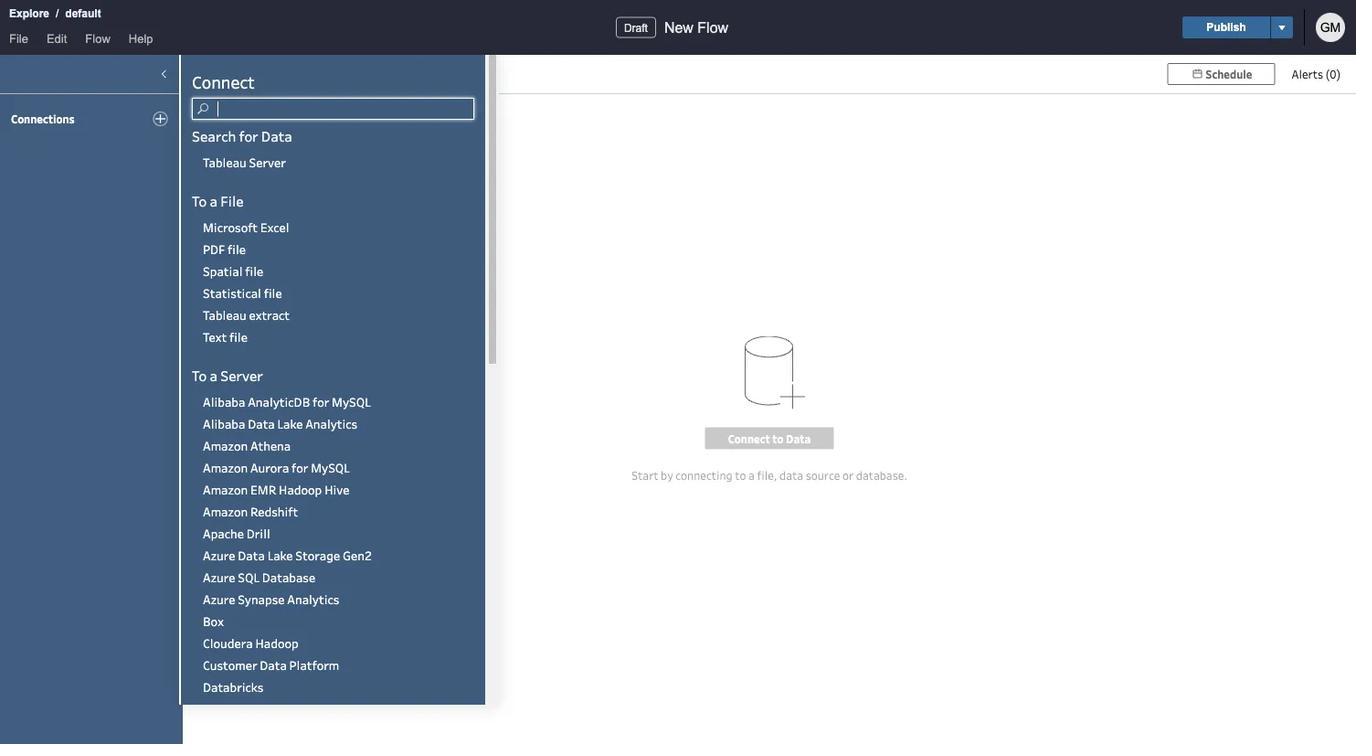 Task type: vqa. For each thing, say whether or not it's contained in the screenshot.
middle a
yes



Task type: describe. For each thing, give the bounding box(es) containing it.
file right pdf
[[228, 241, 246, 257]]

data up athena at the bottom left of page
[[248, 416, 275, 432]]

0 vertical spatial lake
[[277, 416, 303, 432]]

search for data
[[192, 126, 292, 145]]

synapse
[[238, 591, 285, 607]]

gen2
[[343, 548, 372, 564]]

3 azure from the top
[[203, 591, 235, 607]]

tableau inside microsoft excel pdf file spatial file statistical file tableau extract text file
[[203, 307, 247, 323]]

emr
[[250, 482, 276, 498]]

a for file
[[210, 191, 218, 210]]

spatial
[[203, 263, 243, 279]]

publish button
[[1183, 16, 1271, 38]]

or
[[843, 468, 854, 483]]

1 alibaba from the top
[[203, 394, 245, 410]]

hive
[[325, 482, 350, 498]]

schedule button
[[1168, 63, 1276, 85]]

search
[[192, 126, 236, 145]]

storage
[[296, 548, 340, 564]]

by
[[661, 468, 673, 483]]

a for server
[[210, 366, 218, 384]]

redo image
[[220, 60, 248, 88]]

start
[[632, 468, 659, 483]]

/
[[56, 7, 59, 20]]

draft
[[624, 21, 648, 34]]

denodo
[[203, 701, 246, 717]]

gm
[[1321, 20, 1341, 34]]

1 vertical spatial analytics
[[287, 591, 339, 607]]

help
[[129, 32, 153, 45]]

connecting
[[676, 468, 733, 483]]

pdf
[[203, 241, 225, 257]]

gm button
[[1316, 13, 1346, 42]]

source
[[806, 468, 840, 483]]

to inside button
[[773, 431, 784, 446]]

default
[[65, 7, 101, 20]]

4 amazon from the top
[[203, 504, 248, 520]]

2 amazon from the top
[[203, 460, 248, 476]]

explore
[[9, 7, 49, 20]]

data up tableau server
[[261, 126, 292, 145]]

database
[[262, 569, 316, 585]]

default link
[[64, 5, 102, 23]]

sql
[[238, 569, 260, 585]]

analyticdb
[[248, 394, 310, 410]]

connect for connect
[[192, 70, 255, 93]]

cloudera
[[203, 635, 253, 651]]

2 azure from the top
[[203, 569, 235, 585]]

connect to data
[[728, 431, 811, 446]]

drill
[[247, 526, 270, 542]]

flow inside flow popup button
[[85, 32, 110, 45]]

customer
[[203, 657, 257, 673]]

1 horizontal spatial flow
[[698, 19, 729, 36]]

file button
[[0, 28, 37, 55]]

data
[[780, 468, 804, 483]]

1 amazon from the top
[[203, 438, 248, 454]]

help button
[[120, 28, 162, 55]]

undo image
[[191, 60, 218, 88]]

new flow
[[664, 19, 729, 36]]

3 amazon from the top
[[203, 482, 248, 498]]

add connection image
[[153, 111, 168, 127]]

2 vertical spatial a
[[749, 468, 755, 483]]

statistical
[[203, 285, 261, 301]]

redshift
[[250, 504, 298, 520]]

to for to a file
[[192, 191, 207, 210]]

explore link
[[8, 5, 50, 23]]

platform
[[289, 657, 339, 673]]



Task type: locate. For each thing, give the bounding box(es) containing it.
1 vertical spatial to
[[735, 468, 746, 483]]

2 vertical spatial azure
[[203, 591, 235, 607]]

1 vertical spatial file
[[221, 191, 244, 210]]

2 vertical spatial for
[[292, 460, 308, 476]]

new
[[664, 19, 694, 36]]

edit
[[47, 32, 67, 45]]

0 vertical spatial to
[[192, 191, 207, 210]]

connect up search at the top left
[[192, 70, 255, 93]]

0 vertical spatial to
[[773, 431, 784, 446]]

lake down analyticdb
[[277, 416, 303, 432]]

1 to from the top
[[192, 191, 207, 210]]

connect for connect to data
[[728, 431, 770, 446]]

0 vertical spatial hadoop
[[279, 482, 322, 498]]

to for to a server
[[192, 366, 207, 384]]

0 vertical spatial for
[[239, 126, 258, 145]]

apache
[[203, 526, 244, 542]]

connect to data button
[[705, 427, 834, 449]]

2 horizontal spatial for
[[313, 394, 329, 410]]

tableau
[[203, 154, 247, 170], [203, 307, 247, 323]]

databricks
[[203, 679, 264, 695]]

1 vertical spatial connect
[[728, 431, 770, 446]]

flow down default link
[[85, 32, 110, 45]]

(0)
[[1326, 66, 1341, 81]]

file up 'extract'
[[264, 285, 282, 301]]

1 vertical spatial to
[[192, 366, 207, 384]]

connect
[[192, 70, 255, 93], [728, 431, 770, 446]]

connect inside button
[[728, 431, 770, 446]]

analytics down analyticdb
[[305, 416, 358, 432]]

for
[[239, 126, 258, 145], [313, 394, 329, 410], [292, 460, 308, 476]]

analytics
[[305, 416, 358, 432], [287, 591, 339, 607]]

1 vertical spatial alibaba
[[203, 416, 245, 432]]

1 horizontal spatial to
[[773, 431, 784, 446]]

for up tableau server
[[239, 126, 258, 145]]

1 horizontal spatial connect
[[728, 431, 770, 446]]

file up statistical
[[245, 263, 264, 279]]

a
[[210, 191, 218, 210], [210, 366, 218, 384], [749, 468, 755, 483]]

alerts (0)
[[1292, 66, 1341, 81]]

for right 'aurora'
[[292, 460, 308, 476]]

edit button
[[37, 28, 76, 55]]

data up data
[[786, 431, 811, 446]]

to up start by connecting to a file, data source or database.
[[773, 431, 784, 446]]

1 horizontal spatial file
[[221, 191, 244, 210]]

file inside popup button
[[9, 32, 28, 45]]

0 horizontal spatial connect
[[192, 70, 255, 93]]

hadoop up platform
[[255, 635, 299, 651]]

box
[[203, 613, 224, 629]]

to left file,
[[735, 468, 746, 483]]

mysql
[[332, 394, 371, 410], [311, 460, 350, 476]]

a up microsoft
[[210, 191, 218, 210]]

azure up the box
[[203, 591, 235, 607]]

tableau down statistical
[[203, 307, 247, 323]]

flow right new
[[698, 19, 729, 36]]

for right analyticdb
[[313, 394, 329, 410]]

0 vertical spatial server
[[249, 154, 286, 170]]

data up sql
[[238, 548, 265, 564]]

microsoft excel pdf file spatial file statistical file tableau extract text file
[[203, 219, 290, 345]]

0 horizontal spatial flow
[[85, 32, 110, 45]]

explore / default
[[9, 7, 101, 20]]

file,
[[757, 468, 777, 483]]

0 vertical spatial file
[[9, 32, 28, 45]]

hadoop up redshift
[[279, 482, 322, 498]]

tableau down search at the top left
[[203, 154, 247, 170]]

server up analyticdb
[[221, 366, 263, 384]]

server down "search for data"
[[249, 154, 286, 170]]

1 vertical spatial lake
[[267, 548, 293, 564]]

tableau server
[[203, 154, 286, 170]]

0 vertical spatial a
[[210, 191, 218, 210]]

0 vertical spatial connect
[[192, 70, 255, 93]]

file
[[9, 32, 28, 45], [221, 191, 244, 210]]

mysql up hive
[[311, 460, 350, 476]]

azure left sql
[[203, 569, 235, 585]]

lake
[[277, 416, 303, 432], [267, 548, 293, 564]]

azure
[[203, 548, 235, 564], [203, 569, 235, 585], [203, 591, 235, 607]]

2 tableau from the top
[[203, 307, 247, 323]]

flow
[[698, 19, 729, 36], [85, 32, 110, 45]]

file up microsoft
[[221, 191, 244, 210]]

0 horizontal spatial for
[[239, 126, 258, 145]]

0 vertical spatial alibaba
[[203, 394, 245, 410]]

data left platform
[[260, 657, 287, 673]]

a left file,
[[749, 468, 755, 483]]

0 vertical spatial analytics
[[305, 416, 358, 432]]

excel
[[260, 219, 289, 235]]

amazon
[[203, 438, 248, 454], [203, 460, 248, 476], [203, 482, 248, 498], [203, 504, 248, 520]]

start by connecting to a file, data source or database.
[[632, 468, 908, 483]]

None text field
[[192, 98, 474, 120]]

amazon up apache
[[203, 504, 248, 520]]

file down explore link
[[9, 32, 28, 45]]

to a server
[[192, 366, 263, 384]]

athena
[[250, 438, 291, 454]]

0 vertical spatial tableau
[[203, 154, 247, 170]]

file right text
[[229, 329, 248, 345]]

2 to from the top
[[192, 366, 207, 384]]

0 horizontal spatial to
[[735, 468, 746, 483]]

to up microsoft
[[192, 191, 207, 210]]

hadoop
[[279, 482, 322, 498], [255, 635, 299, 651]]

extract
[[249, 307, 290, 323]]

lake up the database
[[267, 548, 293, 564]]

1 azure from the top
[[203, 548, 235, 564]]

amazon left 'aurora'
[[203, 460, 248, 476]]

a down text
[[210, 366, 218, 384]]

0 horizontal spatial file
[[9, 32, 28, 45]]

1 vertical spatial server
[[221, 366, 263, 384]]

1 vertical spatial for
[[313, 394, 329, 410]]

analytics down the database
[[287, 591, 339, 607]]

amazon left emr
[[203, 482, 248, 498]]

1 vertical spatial hadoop
[[255, 635, 299, 651]]

publish
[[1207, 21, 1247, 33]]

data inside button
[[786, 431, 811, 446]]

data
[[261, 126, 292, 145], [248, 416, 275, 432], [786, 431, 811, 446], [238, 548, 265, 564], [260, 657, 287, 673]]

aurora
[[250, 460, 289, 476]]

amazon left athena at the bottom left of page
[[203, 438, 248, 454]]

connections
[[11, 112, 75, 126]]

file
[[228, 241, 246, 257], [245, 263, 264, 279], [264, 285, 282, 301], [229, 329, 248, 345]]

1 horizontal spatial for
[[292, 460, 308, 476]]

to a file
[[192, 191, 244, 210]]

text
[[203, 329, 227, 345]]

server
[[249, 154, 286, 170], [221, 366, 263, 384]]

1 vertical spatial azure
[[203, 569, 235, 585]]

alerts
[[1292, 66, 1324, 81]]

mysql right analyticdb
[[332, 394, 371, 410]]

0 vertical spatial azure
[[203, 548, 235, 564]]

flow button
[[76, 28, 120, 55]]

1 vertical spatial tableau
[[203, 307, 247, 323]]

1 vertical spatial mysql
[[311, 460, 350, 476]]

2 alibaba from the top
[[203, 416, 245, 432]]

to
[[192, 191, 207, 210], [192, 366, 207, 384]]

microsoft
[[203, 219, 258, 235]]

0 vertical spatial mysql
[[332, 394, 371, 410]]

to down text
[[192, 366, 207, 384]]

connect up file,
[[728, 431, 770, 446]]

alibaba
[[203, 394, 245, 410], [203, 416, 245, 432]]

1 tableau from the top
[[203, 154, 247, 170]]

to
[[773, 431, 784, 446], [735, 468, 746, 483]]

database.
[[856, 468, 908, 483]]

1 vertical spatial a
[[210, 366, 218, 384]]

schedule
[[1206, 67, 1253, 81]]

alibaba analyticdb for mysql alibaba data lake analytics amazon athena amazon aurora for mysql amazon emr hadoop hive amazon redshift apache drill azure data lake storage gen2 azure sql database azure synapse analytics box cloudera hadoop customer data platform databricks denodo
[[203, 394, 372, 717]]

azure down apache
[[203, 548, 235, 564]]



